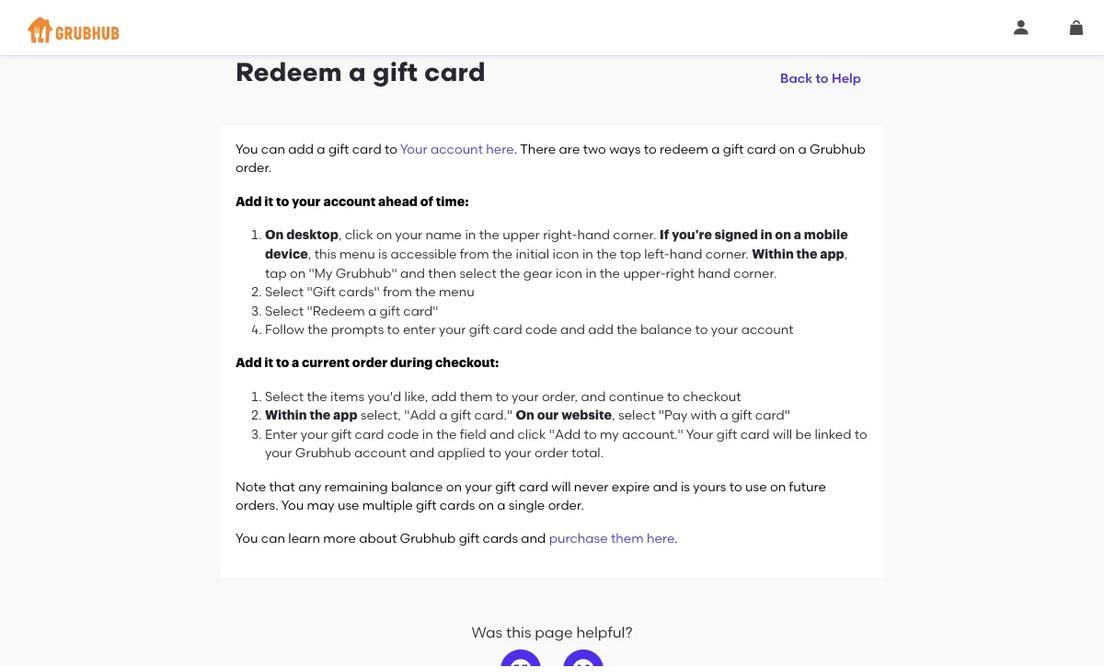 Task type: vqa. For each thing, say whether or not it's contained in the screenshot.
from in the Select "Gift cards" from the menu Select "Redeem a gift card" Follow the prompts to enter your gift card code and add the balance to your account
yes



Task type: locate. For each thing, give the bounding box(es) containing it.
the inside the , this menu is accessible from the initial icon in the top left-hand corner. within the app
[[797, 248, 818, 261]]

gift
[[373, 57, 418, 87], [329, 141, 349, 157], [724, 141, 744, 157], [380, 303, 401, 318], [469, 321, 490, 337], [451, 407, 472, 423], [732, 407, 753, 423], [331, 427, 352, 442], [717, 427, 738, 442], [495, 479, 516, 494], [416, 497, 437, 513], [459, 531, 480, 546]]

you for learn
[[236, 531, 258, 546]]

and up website
[[581, 389, 606, 404]]

the left the items at the left bottom of page
[[307, 389, 328, 404]]

card" inside "select "gift cards" from the menu select "redeem a gift card" follow the prompts to enter your gift card code and add the balance to your account"
[[404, 303, 439, 318]]

balance down the right
[[641, 321, 693, 337]]

2 it from the top
[[265, 357, 274, 370]]

back to help
[[781, 70, 862, 86]]

order,
[[542, 389, 578, 404]]

right-
[[543, 227, 578, 243]]

account inside select the items you'd like, add them to your order, and continue to checkout within the app select, "add a gift card." on our website , select "pay with a gift card" enter your gift card code in the field and click "add to my account." your gift card will be linked to your grubhub account and applied to your order total.
[[354, 445, 407, 461]]

0 horizontal spatial .
[[514, 141, 518, 157]]

1 vertical spatial .
[[675, 531, 678, 546]]

0 vertical spatial add
[[288, 141, 314, 157]]

gift down cards"
[[380, 303, 401, 318]]

to up desktop
[[276, 195, 289, 208]]

1 vertical spatial you
[[281, 497, 304, 513]]

the
[[479, 227, 500, 243], [493, 246, 513, 262], [597, 246, 617, 262], [797, 248, 818, 261], [500, 265, 521, 281], [600, 265, 621, 281], [416, 284, 436, 300], [308, 321, 328, 337], [617, 321, 638, 337], [307, 389, 328, 404], [310, 409, 331, 422], [437, 427, 457, 442]]

1 horizontal spatial click
[[518, 427, 546, 442]]

use right yours
[[746, 479, 767, 494]]

can for add
[[261, 141, 285, 157]]

and inside "select "gift cards" from the menu select "redeem a gift card" follow the prompts to enter your gift card code and add the balance to your account"
[[561, 321, 586, 337]]

the down "redeem on the top left of page
[[308, 321, 328, 337]]

them up card." at the bottom left
[[460, 389, 493, 404]]

0 vertical spatial click
[[345, 227, 373, 243]]

corner.
[[614, 227, 657, 243], [706, 246, 749, 262], [734, 265, 777, 281]]

, this menu is accessible from the initial icon in the top left-hand corner. within the app
[[308, 246, 845, 262]]

0 vertical spatial select
[[460, 265, 497, 281]]

0 horizontal spatial card"
[[404, 303, 439, 318]]

small image
[[1070, 20, 1085, 35]]

0 vertical spatial icon
[[553, 246, 580, 262]]

use
[[746, 479, 767, 494], [338, 497, 359, 513]]

orders.
[[236, 497, 279, 513]]

is up grubhub"
[[379, 246, 388, 262]]

0 vertical spatial order.
[[236, 160, 272, 175]]

ahead
[[378, 195, 418, 208]]

.
[[514, 141, 518, 157], [675, 531, 678, 546]]

within inside select the items you'd like, add them to your order, and continue to checkout within the app select, "add a gift card." on our website , select "pay with a gift card" enter your gift card code in the field and click "add to my account." your gift card will be linked to your grubhub account and applied to your order total.
[[265, 409, 307, 422]]

1 vertical spatial balance
[[391, 479, 443, 494]]

can down redeem
[[261, 141, 285, 157]]

hand down you're
[[670, 246, 703, 262]]

the left upper
[[479, 227, 500, 243]]

2 vertical spatial you
[[236, 531, 258, 546]]

select inside select the items you'd like, add them to your order, and continue to checkout within the app select, "add a gift card." on our website , select "pay with a gift card" enter your gift card code in the field and click "add to my account." your gift card will be linked to your grubhub account and applied to your order total.
[[265, 389, 304, 404]]

can for learn
[[261, 531, 285, 546]]

order
[[353, 357, 388, 370], [535, 445, 569, 461]]

gift inside . there are two ways to redeem a gift card on a grubhub order.
[[724, 141, 744, 157]]

on left mobile
[[776, 229, 792, 242]]

0 horizontal spatial select
[[460, 265, 497, 281]]

applied
[[438, 445, 486, 461]]

0 vertical spatial them
[[460, 389, 493, 404]]

app down mobile
[[821, 248, 845, 261]]

them right purchase
[[611, 531, 644, 546]]

code down select,
[[387, 427, 419, 442]]

ways
[[610, 141, 641, 157]]

gift down note that any remaining balance on your gift card will never expire and is yours to use on future orders. you may use multiple gift cards on a single order.
[[459, 531, 480, 546]]

card up single
[[519, 479, 549, 494]]

grubhub down help
[[810, 141, 866, 157]]

note that any remaining balance on your gift card will never expire and is yours to use on future orders. you may use multiple gift cards on a single order.
[[236, 479, 827, 513]]

order left total.
[[535, 445, 569, 461]]

your down applied
[[465, 479, 492, 494]]

1 can from the top
[[261, 141, 285, 157]]

you down the orders.
[[236, 531, 258, 546]]

0 horizontal spatial "add
[[404, 407, 436, 423]]

items
[[331, 389, 365, 404]]

on left future
[[771, 479, 786, 494]]

1 vertical spatial select
[[619, 407, 656, 423]]

1 horizontal spatial .
[[675, 531, 678, 546]]

1 vertical spatial from
[[383, 284, 412, 300]]

0 horizontal spatial order.
[[236, 160, 272, 175]]

1 vertical spatial select
[[265, 303, 304, 318]]

card right redeem
[[747, 141, 777, 157]]

1 select from the top
[[265, 284, 304, 300]]

this page was not helpful image
[[573, 659, 595, 668]]

card inside "select "gift cards" from the menu select "redeem a gift card" follow the prompts to enter your gift card code and add the balance to your account"
[[493, 321, 523, 337]]

add
[[236, 195, 262, 208], [236, 357, 262, 370]]

card."
[[475, 407, 513, 423]]

add inside "select "gift cards" from the menu select "redeem a gift card" follow the prompts to enter your gift card code and add the balance to your account"
[[589, 321, 614, 337]]

this up this page was helpful image
[[506, 623, 532, 641]]

mobile
[[804, 229, 849, 242]]

order. inside . there are two ways to redeem a gift card on a grubhub order.
[[236, 160, 272, 175]]

0 horizontal spatial add
[[288, 141, 314, 157]]

and
[[401, 265, 425, 281], [561, 321, 586, 337], [581, 389, 606, 404], [490, 427, 515, 442], [410, 445, 435, 461], [653, 479, 678, 494], [521, 531, 546, 546]]

was
[[472, 623, 503, 641]]

this
[[315, 246, 337, 262], [506, 623, 532, 641]]

1 horizontal spatial here
[[647, 531, 675, 546]]

0 vertical spatial balance
[[641, 321, 693, 337]]

0 vertical spatial can
[[261, 141, 285, 157]]

to
[[816, 70, 829, 86], [385, 141, 398, 157], [644, 141, 657, 157], [276, 195, 289, 208], [387, 321, 400, 337], [696, 321, 708, 337], [276, 357, 289, 370], [496, 389, 509, 404], [667, 389, 680, 404], [584, 427, 597, 442], [855, 427, 868, 442], [489, 445, 502, 461], [730, 479, 743, 494]]

1 vertical spatial it
[[265, 357, 274, 370]]

1 vertical spatial "add
[[549, 427, 581, 442]]

name
[[426, 227, 462, 243]]

here
[[486, 141, 514, 157], [647, 531, 675, 546]]

to left help
[[816, 70, 829, 86]]

0 vertical spatial select
[[265, 284, 304, 300]]

1 horizontal spatial select
[[619, 407, 656, 423]]

your
[[292, 195, 321, 208], [396, 227, 423, 243], [439, 321, 466, 337], [712, 321, 739, 337], [512, 389, 539, 404], [301, 427, 328, 442], [265, 445, 292, 461], [505, 445, 532, 461], [465, 479, 492, 494]]

you down redeem
[[236, 141, 258, 157]]

then
[[428, 265, 457, 281]]

1 horizontal spatial this
[[506, 623, 532, 641]]

your down "with"
[[687, 427, 714, 442]]

0 horizontal spatial order
[[353, 357, 388, 370]]

and down single
[[521, 531, 546, 546]]

0 horizontal spatial grubhub
[[295, 445, 351, 461]]

will inside note that any remaining balance on your gift card will never expire and is yours to use on future orders. you may use multiple gift cards on a single order.
[[552, 479, 571, 494]]

you for add
[[236, 141, 258, 157]]

order.
[[236, 160, 272, 175], [548, 497, 585, 513]]

select for select the items you'd like, add them to your order, and continue to checkout within the app select, "add a gift card." on our website , select "pay with a gift card" enter your gift card code in the field and click "add to my account." your gift card will be linked to your grubhub account and applied to your order total.
[[265, 389, 304, 404]]

you down that
[[281, 497, 304, 513]]

from down on desktop , click on your name in the upper right-hand corner.
[[460, 246, 489, 262]]

it up device
[[265, 195, 274, 208]]

0 vertical spatial app
[[821, 248, 845, 261]]

icon down "right-"
[[553, 246, 580, 262]]

them
[[460, 389, 493, 404], [611, 531, 644, 546]]

1 horizontal spatial within
[[752, 248, 794, 261]]

in down the like,
[[422, 427, 433, 442]]

your
[[400, 141, 428, 157], [687, 427, 714, 442]]

2 vertical spatial add
[[432, 389, 457, 404]]

select the items you'd like, add them to your order, and continue to checkout within the app select, "add a gift card." on our website , select "pay with a gift card" enter your gift card code in the field and click "add to my account." your gift card will be linked to your grubhub account and applied to your order total.
[[265, 389, 868, 461]]

gift up you can add a gift card to your account here
[[373, 57, 418, 87]]

from down grubhub"
[[383, 284, 412, 300]]

0 vertical spatial add
[[236, 195, 262, 208]]

will left never
[[552, 479, 571, 494]]

3 select from the top
[[265, 389, 304, 404]]

select inside the , tap on "my grubhub" and then select the gear icon in the upper-right hand corner.
[[460, 265, 497, 281]]

hand right the right
[[698, 265, 731, 281]]

select up enter
[[265, 389, 304, 404]]

1 vertical spatial them
[[611, 531, 644, 546]]

0 horizontal spatial cards
[[440, 497, 475, 513]]

0 horizontal spatial from
[[383, 284, 412, 300]]

are
[[559, 141, 580, 157]]

1 vertical spatial app
[[333, 409, 358, 422]]

card down select,
[[355, 427, 384, 442]]

and down accessible
[[401, 265, 425, 281]]

will
[[773, 427, 793, 442], [552, 479, 571, 494]]

to up total.
[[584, 427, 597, 442]]

1 vertical spatial click
[[518, 427, 546, 442]]

you can add a gift card to your account here
[[236, 141, 514, 157]]

on inside on desktop , click on your name in the upper right-hand corner.
[[265, 229, 284, 242]]

on left single
[[478, 497, 494, 513]]

0 horizontal spatial is
[[379, 246, 388, 262]]

code inside "select "gift cards" from the menu select "redeem a gift card" follow the prompts to enter your gift card code and add the balance to your account"
[[526, 321, 558, 337]]

1 horizontal spatial your
[[687, 427, 714, 442]]

cards up you can learn more about grubhub gift cards and purchase them here .
[[440, 497, 475, 513]]

app inside the , this menu is accessible from the initial icon in the top left-hand corner. within the app
[[821, 248, 845, 261]]

gift right multiple
[[416, 497, 437, 513]]

1 horizontal spatial order.
[[548, 497, 585, 513]]

select down continue
[[619, 407, 656, 423]]

, inside select the items you'd like, add them to your order, and continue to checkout within the app select, "add a gift card." on our website , select "pay with a gift card" enter your gift card code in the field and click "add to my account." your gift card will be linked to your grubhub account and applied to your order total.
[[612, 407, 616, 423]]

order down prompts
[[353, 357, 388, 370]]

the down the items at the left bottom of page
[[310, 409, 331, 422]]

two
[[583, 141, 607, 157]]

on
[[780, 141, 796, 157], [377, 227, 392, 243], [776, 229, 792, 242], [290, 265, 306, 281], [446, 479, 462, 494], [771, 479, 786, 494], [478, 497, 494, 513]]

add
[[288, 141, 314, 157], [589, 321, 614, 337], [432, 389, 457, 404]]

1 vertical spatial add
[[236, 357, 262, 370]]

the down mobile
[[797, 248, 818, 261]]

2 select from the top
[[265, 303, 304, 318]]

2 vertical spatial hand
[[698, 265, 731, 281]]

note
[[236, 479, 266, 494]]

1 vertical spatial code
[[387, 427, 419, 442]]

card" up the enter
[[404, 303, 439, 318]]

balance up multiple
[[391, 479, 443, 494]]

0 vertical spatial within
[[752, 248, 794, 261]]

select
[[460, 265, 497, 281], [619, 407, 656, 423]]

learn
[[288, 531, 320, 546]]

add for add it to a current order during checkout:
[[236, 357, 262, 370]]

you
[[236, 141, 258, 157], [281, 497, 304, 513], [236, 531, 258, 546]]

grubhub inside . there are two ways to redeem a gift card on a grubhub order.
[[810, 141, 866, 157]]

1 vertical spatial your
[[687, 427, 714, 442]]

2 add from the top
[[236, 357, 262, 370]]

0 horizontal spatial code
[[387, 427, 419, 442]]

gift right redeem
[[724, 141, 744, 157]]

0 vertical spatial it
[[265, 195, 274, 208]]

this for was
[[506, 623, 532, 641]]

grubhub
[[810, 141, 866, 157], [295, 445, 351, 461], [400, 531, 456, 546]]

this up "my
[[315, 246, 337, 262]]

0 vertical spatial you
[[236, 141, 258, 157]]

1 vertical spatial will
[[552, 479, 571, 494]]

menu up grubhub"
[[340, 246, 375, 262]]

a inside "select "gift cards" from the menu select "redeem a gift card" follow the prompts to enter your gift card code and add the balance to your account"
[[368, 303, 377, 318]]

1 horizontal spatial cards
[[483, 531, 518, 546]]

0 vertical spatial on
[[265, 229, 284, 242]]

will left the be
[[773, 427, 793, 442]]

add it to a current order during checkout:
[[236, 357, 499, 370]]

2 vertical spatial corner.
[[734, 265, 777, 281]]

your up note that any remaining balance on your gift card will never expire and is yours to use on future orders. you may use multiple gift cards on a single order.
[[505, 445, 532, 461]]

it
[[265, 195, 274, 208], [265, 357, 274, 370]]

2 horizontal spatial grubhub
[[810, 141, 866, 157]]

0 vertical spatial is
[[379, 246, 388, 262]]

0 vertical spatial this
[[315, 246, 337, 262]]

small image
[[1015, 20, 1029, 35]]

tap
[[265, 265, 287, 281]]

1 horizontal spatial on
[[516, 409, 535, 422]]

use down the "remaining"
[[338, 497, 359, 513]]

to right the ways at the right top of the page
[[644, 141, 657, 157]]

1 vertical spatial cards
[[483, 531, 518, 546]]

1 vertical spatial card"
[[756, 407, 791, 423]]

add up add it to your account ahead of time:
[[288, 141, 314, 157]]

1 horizontal spatial app
[[821, 248, 845, 261]]

select
[[265, 284, 304, 300], [265, 303, 304, 318], [265, 389, 304, 404]]

, down mobile
[[845, 246, 848, 262]]

0 vertical spatial will
[[773, 427, 793, 442]]

gift up field
[[451, 407, 472, 423]]

account
[[431, 141, 483, 157], [324, 195, 376, 208], [742, 321, 794, 337], [354, 445, 407, 461]]

0 vertical spatial "add
[[404, 407, 436, 423]]

icon
[[553, 246, 580, 262], [556, 265, 583, 281]]

1 vertical spatial corner.
[[706, 246, 749, 262]]

0 vertical spatial your
[[400, 141, 428, 157]]

any
[[298, 479, 322, 494]]

1 horizontal spatial balance
[[641, 321, 693, 337]]

gift up add it to your account ahead of time:
[[329, 141, 349, 157]]

the up applied
[[437, 427, 457, 442]]

add right the like,
[[432, 389, 457, 404]]

app down the items at the left bottom of page
[[333, 409, 358, 422]]

if you're signed in on a mobile device
[[265, 229, 849, 261]]

,
[[339, 227, 342, 243], [308, 246, 312, 262], [845, 246, 848, 262], [612, 407, 616, 423]]

your inside select the items you'd like, add them to your order, and continue to checkout within the app select, "add a gift card." on our website , select "pay with a gift card" enter your gift card code in the field and click "add to my account." your gift card will be linked to your grubhub account and applied to your order total.
[[687, 427, 714, 442]]

on left our
[[516, 409, 535, 422]]

follow
[[265, 321, 305, 337]]

0 vertical spatial card"
[[404, 303, 439, 318]]

2 vertical spatial grubhub
[[400, 531, 456, 546]]

0 vertical spatial grubhub
[[810, 141, 866, 157]]

"add
[[404, 407, 436, 423], [549, 427, 581, 442]]

it down the follow
[[265, 357, 274, 370]]

code inside select the items you'd like, add them to your order, and continue to checkout within the app select, "add a gift card." on our website , select "pay with a gift card" enter your gift card code in the field and click "add to my account." your gift card will be linked to your grubhub account and applied to your order total.
[[387, 427, 419, 442]]

0 horizontal spatial use
[[338, 497, 359, 513]]

in
[[465, 227, 476, 243], [761, 229, 773, 242], [583, 246, 594, 262], [586, 265, 597, 281], [422, 427, 433, 442]]

2 can from the top
[[261, 531, 285, 546]]

can left learn
[[261, 531, 285, 546]]

card up checkout:
[[493, 321, 523, 337]]

0 vertical spatial menu
[[340, 246, 375, 262]]

there
[[521, 141, 556, 157]]

0 vertical spatial cards
[[440, 497, 475, 513]]

1 vertical spatial order
[[535, 445, 569, 461]]

purchase them here link
[[549, 531, 675, 546]]

"add down the like,
[[404, 407, 436, 423]]

0 horizontal spatial will
[[552, 479, 571, 494]]

in down the , this menu is accessible from the initial icon in the top left-hand corner. within the app at the top of page
[[586, 265, 597, 281]]

1 horizontal spatial will
[[773, 427, 793, 442]]

card
[[425, 57, 486, 87], [352, 141, 382, 157], [747, 141, 777, 157], [493, 321, 523, 337], [355, 427, 384, 442], [741, 427, 770, 442], [519, 479, 549, 494]]

menu
[[340, 246, 375, 262], [439, 284, 475, 300]]

within inside the , this menu is accessible from the initial icon in the top left-hand corner. within the app
[[752, 248, 794, 261]]

1 add from the top
[[236, 195, 262, 208]]

1 vertical spatial use
[[338, 497, 359, 513]]

a
[[349, 57, 366, 87], [317, 141, 326, 157], [712, 141, 720, 157], [799, 141, 807, 157], [794, 229, 802, 242], [368, 303, 377, 318], [292, 357, 299, 370], [439, 407, 448, 423], [720, 407, 729, 423], [497, 497, 506, 513]]

if
[[660, 229, 670, 242]]

from
[[460, 246, 489, 262], [383, 284, 412, 300]]

1 it from the top
[[265, 195, 274, 208]]

to inside . there are two ways to redeem a gift card on a grubhub order.
[[644, 141, 657, 157]]

1 vertical spatial on
[[516, 409, 535, 422]]

1 vertical spatial menu
[[439, 284, 475, 300]]

1 vertical spatial this
[[506, 623, 532, 641]]

0 horizontal spatial on
[[265, 229, 284, 242]]

1 horizontal spatial add
[[432, 389, 457, 404]]

0 vertical spatial here
[[486, 141, 514, 157]]

click down our
[[518, 427, 546, 442]]

is left yours
[[681, 479, 691, 494]]

is
[[379, 246, 388, 262], [681, 479, 691, 494]]

grubhub"
[[336, 265, 397, 281]]

single
[[509, 497, 545, 513]]

to down the follow
[[276, 357, 289, 370]]

. inside . there are two ways to redeem a gift card on a grubhub order.
[[514, 141, 518, 157]]

add up continue
[[589, 321, 614, 337]]

within down signed
[[752, 248, 794, 261]]

grubhub up any
[[295, 445, 351, 461]]

hand
[[578, 227, 610, 243], [670, 246, 703, 262], [698, 265, 731, 281]]

click
[[345, 227, 373, 243], [518, 427, 546, 442]]

on down back
[[780, 141, 796, 157]]

select right then
[[460, 265, 497, 281]]

select up the follow
[[265, 303, 304, 318]]

this page was helpful image
[[510, 659, 532, 668]]

upper-
[[624, 265, 666, 281]]

never
[[574, 479, 609, 494]]

0 horizontal spatial app
[[333, 409, 358, 422]]

1 horizontal spatial card"
[[756, 407, 791, 423]]

order inside select the items you'd like, add them to your order, and continue to checkout within the app select, "add a gift card." on our website , select "pay with a gift card" enter your gift card code in the field and click "add to my account." your gift card will be linked to your grubhub account and applied to your order total.
[[535, 445, 569, 461]]

your inside note that any remaining balance on your gift card will never expire and is yours to use on future orders. you may use multiple gift cards on a single order.
[[465, 479, 492, 494]]

on inside the if you're signed in on a mobile device
[[776, 229, 792, 242]]

on inside the , tap on "my grubhub" and then select the gear icon in the upper-right hand corner.
[[290, 265, 306, 281]]

to right yours
[[730, 479, 743, 494]]

balance
[[641, 321, 693, 337], [391, 479, 443, 494]]

to up ahead
[[385, 141, 398, 157]]

1 vertical spatial within
[[265, 409, 307, 422]]

select down tap at the top left
[[265, 284, 304, 300]]

0 vertical spatial use
[[746, 479, 767, 494]]

card inside . there are two ways to redeem a gift card on a grubhub order.
[[747, 141, 777, 157]]

1 horizontal spatial code
[[526, 321, 558, 337]]

0 vertical spatial code
[[526, 321, 558, 337]]

0 horizontal spatial this
[[315, 246, 337, 262]]

0 vertical spatial .
[[514, 141, 518, 157]]

click down add it to your account ahead of time:
[[345, 227, 373, 243]]

is inside note that any remaining balance on your gift card will never expire and is yours to use on future orders. you may use multiple gift cards on a single order.
[[681, 479, 691, 494]]



Task type: describe. For each thing, give the bounding box(es) containing it.
field
[[460, 427, 487, 442]]

redeem
[[660, 141, 709, 157]]

. there are two ways to redeem a gift card on a grubhub order.
[[236, 141, 866, 175]]

and down card." at the bottom left
[[490, 427, 515, 442]]

your up checkout at the right bottom of the page
[[712, 321, 739, 337]]

account inside "select "gift cards" from the menu select "redeem a gift card" follow the prompts to enter your gift card code and add the balance to your account"
[[742, 321, 794, 337]]

select,
[[361, 407, 401, 423]]

website
[[562, 409, 612, 422]]

grubhub inside select the items you'd like, add them to your order, and continue to checkout within the app select, "add a gift card." on our website , select "pay with a gift card" enter your gift card code in the field and click "add to my account." your gift card will be linked to your grubhub account and applied to your order total.
[[295, 445, 351, 461]]

0 horizontal spatial your
[[400, 141, 428, 157]]

checkout
[[683, 389, 742, 404]]

, down add it to your account ahead of time:
[[339, 227, 342, 243]]

and inside note that any remaining balance on your gift card will never expire and is yours to use on future orders. you may use multiple gift cards on a single order.
[[653, 479, 678, 494]]

this for ,
[[315, 246, 337, 262]]

"gift
[[307, 284, 336, 300]]

you can learn more about grubhub gift cards and purchase them here .
[[236, 531, 678, 546]]

card up add it to your account ahead of time:
[[352, 141, 382, 157]]

may
[[307, 497, 335, 513]]

balance inside note that any remaining balance on your gift card will never expire and is yours to use on future orders. you may use multiple gift cards on a single order.
[[391, 479, 443, 494]]

to left the enter
[[387, 321, 400, 337]]

expire
[[612, 479, 650, 494]]

was this page helpful?
[[472, 623, 633, 641]]

cards"
[[339, 284, 380, 300]]

signed
[[715, 229, 758, 242]]

enter
[[403, 321, 436, 337]]

it for a
[[265, 357, 274, 370]]

click inside select the items you'd like, add them to your order, and continue to checkout within the app select, "add a gift card." on our website , select "pay with a gift card" enter your gift card code in the field and click "add to my account." your gift card will be linked to your grubhub account and applied to your order total.
[[518, 427, 546, 442]]

right
[[666, 265, 695, 281]]

and inside the , tap on "my grubhub" and then select the gear icon in the upper-right hand corner.
[[401, 265, 425, 281]]

device
[[265, 248, 308, 261]]

"my
[[309, 265, 333, 281]]

on inside . there are two ways to redeem a gift card on a grubhub order.
[[780, 141, 796, 157]]

gift up checkout:
[[469, 321, 490, 337]]

app inside select the items you'd like, add them to your order, and continue to checkout within the app select, "add a gift card." on our website , select "pay with a gift card" enter your gift card code in the field and click "add to my account." your gift card will be linked to your grubhub account and applied to your order total.
[[333, 409, 358, 422]]

and left applied
[[410, 445, 435, 461]]

future
[[790, 479, 827, 494]]

to up "pay
[[667, 389, 680, 404]]

cards inside note that any remaining balance on your gift card will never expire and is yours to use on future orders. you may use multiple gift cards on a single order.
[[440, 497, 475, 513]]

1 horizontal spatial grubhub
[[400, 531, 456, 546]]

1 vertical spatial hand
[[670, 246, 703, 262]]

more
[[323, 531, 356, 546]]

the down upper
[[493, 246, 513, 262]]

your down enter
[[265, 445, 292, 461]]

0 vertical spatial corner.
[[614, 227, 657, 243]]

back to help link
[[773, 56, 869, 89]]

card left the be
[[741, 427, 770, 442]]

yours
[[694, 479, 727, 494]]

help
[[832, 70, 862, 86]]

back
[[781, 70, 813, 86]]

gift up single
[[495, 479, 516, 494]]

corner. inside the , tap on "my grubhub" and then select the gear icon in the upper-right hand corner.
[[734, 265, 777, 281]]

1 horizontal spatial use
[[746, 479, 767, 494]]

the down top
[[600, 265, 621, 281]]

in inside the if you're signed in on a mobile device
[[761, 229, 773, 242]]

current
[[302, 357, 350, 370]]

1 horizontal spatial from
[[460, 246, 489, 262]]

redeem a gift card
[[236, 57, 486, 87]]

it for your
[[265, 195, 274, 208]]

during
[[390, 357, 433, 370]]

helpful?
[[577, 623, 633, 641]]

desktop
[[287, 229, 339, 242]]

, tap on "my grubhub" and then select the gear icon in the upper-right hand corner.
[[265, 246, 848, 281]]

total.
[[572, 445, 604, 461]]

gift down checkout at the right bottom of the page
[[732, 407, 753, 423]]

linked
[[815, 427, 852, 442]]

that
[[269, 479, 295, 494]]

to right applied
[[489, 445, 502, 461]]

1 vertical spatial here
[[647, 531, 675, 546]]

time:
[[436, 195, 469, 208]]

you inside note that any remaining balance on your gift card will never expire and is yours to use on future orders. you may use multiple gift cards on a single order.
[[281, 497, 304, 513]]

the down 'upper-'
[[617, 321, 638, 337]]

enter
[[265, 427, 298, 442]]

grubhub logo image
[[28, 12, 120, 48]]

on down ahead
[[377, 227, 392, 243]]

them inside select the items you'd like, add them to your order, and continue to checkout within the app select, "add a gift card." on our website , select "pay with a gift card" enter your gift card code in the field and click "add to my account." your gift card will be linked to your grubhub account and applied to your order total.
[[460, 389, 493, 404]]

card inside note that any remaining balance on your gift card will never expire and is yours to use on future orders. you may use multiple gift cards on a single order.
[[519, 479, 549, 494]]

select inside select the items you'd like, add them to your order, and continue to checkout within the app select, "add a gift card." on our website , select "pay with a gift card" enter your gift card code in the field and click "add to my account." your gift card will be linked to your grubhub account and applied to your order total.
[[619, 407, 656, 423]]

0 horizontal spatial here
[[486, 141, 514, 157]]

in inside the , tap on "my grubhub" and then select the gear icon in the upper-right hand corner.
[[586, 265, 597, 281]]

your up accessible
[[396, 227, 423, 243]]

to inside note that any remaining balance on your gift card will never expire and is yours to use on future orders. you may use multiple gift cards on a single order.
[[730, 479, 743, 494]]

in right name
[[465, 227, 476, 243]]

balance inside "select "gift cards" from the menu select "redeem a gift card" follow the prompts to enter your gift card code and add the balance to your account"
[[641, 321, 693, 337]]

0 horizontal spatial click
[[345, 227, 373, 243]]

select for select "gift cards" from the menu select "redeem a gift card" follow the prompts to enter your gift card code and add the balance to your account
[[265, 284, 304, 300]]

from inside "select "gift cards" from the menu select "redeem a gift card" follow the prompts to enter your gift card code and add the balance to your account"
[[383, 284, 412, 300]]

0 vertical spatial order
[[353, 357, 388, 370]]

remaining
[[325, 479, 388, 494]]

upper
[[503, 227, 540, 243]]

in inside select the items you'd like, add them to your order, and continue to checkout within the app select, "add a gift card." on our website , select "pay with a gift card" enter your gift card code in the field and click "add to my account." your gift card will be linked to your grubhub account and applied to your order total.
[[422, 427, 433, 442]]

your up desktop
[[292, 195, 321, 208]]

0 vertical spatial hand
[[578, 227, 610, 243]]

the left top
[[597, 246, 617, 262]]

on down applied
[[446, 479, 462, 494]]

, inside the , tap on "my grubhub" and then select the gear icon in the upper-right hand corner.
[[845, 246, 848, 262]]

1 horizontal spatial "add
[[549, 427, 581, 442]]

accessible
[[391, 246, 457, 262]]

will inside select the items you'd like, add them to your order, and continue to checkout within the app select, "add a gift card." on our website , select "pay with a gift card" enter your gift card code in the field and click "add to my account." your gift card will be linked to your grubhub account and applied to your order total.
[[773, 427, 793, 442]]

on inside select the items you'd like, add them to your order, and continue to checkout within the app select, "add a gift card." on our website , select "pay with a gift card" enter your gift card code in the field and click "add to my account." your gift card will be linked to your grubhub account and applied to your order total.
[[516, 409, 535, 422]]

gear
[[524, 265, 553, 281]]

icon inside the , tap on "my grubhub" and then select the gear icon in the upper-right hand corner.
[[556, 265, 583, 281]]

"redeem
[[307, 303, 365, 318]]

your up our
[[512, 389, 539, 404]]

your right the enter
[[439, 321, 466, 337]]

0 horizontal spatial menu
[[340, 246, 375, 262]]

you'd
[[368, 389, 402, 404]]

to right 'linked'
[[855, 427, 868, 442]]

add for add it to your account ahead of time:
[[236, 195, 262, 208]]

page
[[535, 623, 573, 641]]

card" inside select the items you'd like, add them to your order, and continue to checkout within the app select, "add a gift card." on our website , select "pay with a gift card" enter your gift card code in the field and click "add to my account." your gift card will be linked to your grubhub account and applied to your order total.
[[756, 407, 791, 423]]

continue
[[609, 389, 664, 404]]

left-
[[645, 246, 670, 262]]

my
[[600, 427, 619, 442]]

the left gear
[[500, 265, 521, 281]]

to up card." at the bottom left
[[496, 389, 509, 404]]

hand inside the , tap on "my grubhub" and then select the gear icon in the upper-right hand corner.
[[698, 265, 731, 281]]

on desktop , click on your name in the upper right-hand corner.
[[265, 227, 660, 243]]

initial
[[516, 246, 550, 262]]

your right enter
[[301, 427, 328, 442]]

to up checkout at the right bottom of the page
[[696, 321, 708, 337]]

multiple
[[363, 497, 413, 513]]

checkout:
[[436, 357, 499, 370]]

select "gift cards" from the menu select "redeem a gift card" follow the prompts to enter your gift card code and add the balance to your account
[[265, 284, 794, 337]]

menu inside "select "gift cards" from the menu select "redeem a gift card" follow the prompts to enter your gift card code and add the balance to your account"
[[439, 284, 475, 300]]

the down then
[[416, 284, 436, 300]]

account."
[[622, 427, 684, 442]]

top
[[620, 246, 642, 262]]

order. inside note that any remaining balance on your gift card will never expire and is yours to use on future orders. you may use multiple gift cards on a single order.
[[548, 497, 585, 513]]

"pay
[[659, 407, 688, 423]]

be
[[796, 427, 812, 442]]

add inside select the items you'd like, add them to your order, and continue to checkout within the app select, "add a gift card." on our website , select "pay with a gift card" enter your gift card code in the field and click "add to my account." your gift card will be linked to your grubhub account and applied to your order total.
[[432, 389, 457, 404]]

add it to your account ahead of time:
[[236, 195, 469, 208]]

redeem
[[236, 57, 342, 87]]

like,
[[405, 389, 429, 404]]

about
[[359, 531, 397, 546]]

, down desktop
[[308, 246, 312, 262]]

gift down the items at the left bottom of page
[[331, 427, 352, 442]]

1 horizontal spatial them
[[611, 531, 644, 546]]

purchase
[[549, 531, 608, 546]]

card up your account here link on the top left of the page
[[425, 57, 486, 87]]

a inside note that any remaining balance on your gift card will never expire and is yours to use on future orders. you may use multiple gift cards on a single order.
[[497, 497, 506, 513]]

your account here link
[[400, 141, 514, 157]]

with
[[691, 407, 717, 423]]

of
[[421, 195, 434, 208]]

gift down "with"
[[717, 427, 738, 442]]

in left top
[[583, 246, 594, 262]]

our
[[537, 409, 559, 422]]

prompts
[[331, 321, 384, 337]]

you're
[[672, 229, 713, 242]]

a inside the if you're signed in on a mobile device
[[794, 229, 802, 242]]



